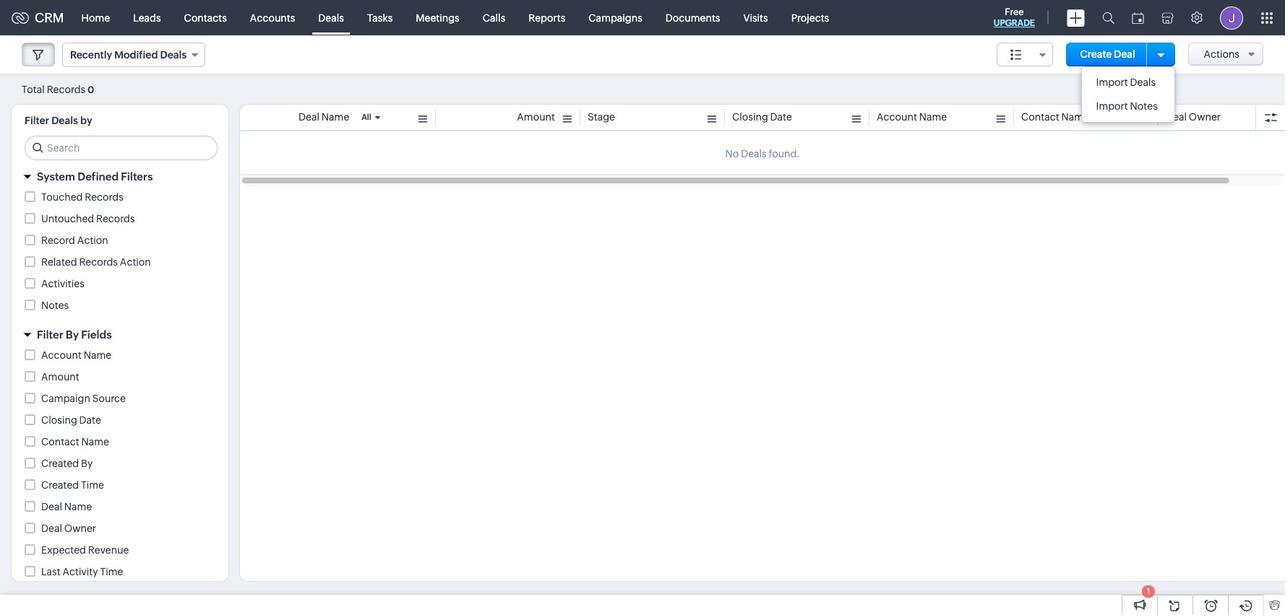 Task type: vqa. For each thing, say whether or not it's contained in the screenshot.
the bottom The Modules
no



Task type: locate. For each thing, give the bounding box(es) containing it.
notes inside 'link'
[[1130, 100, 1158, 112]]

filter inside dropdown button
[[37, 329, 63, 341]]

import notes
[[1096, 100, 1158, 112]]

deal
[[1114, 48, 1135, 60], [299, 111, 319, 123], [1166, 111, 1187, 123], [41, 502, 62, 513], [41, 523, 62, 535]]

create
[[1080, 48, 1112, 60]]

0 vertical spatial account
[[877, 111, 917, 123]]

deals inside "link"
[[1130, 77, 1156, 88]]

owner
[[1189, 111, 1221, 123], [64, 523, 96, 535]]

filter by fields
[[37, 329, 112, 341]]

0 vertical spatial notes
[[1130, 100, 1158, 112]]

1 horizontal spatial closing
[[732, 111, 768, 123]]

filter left fields at the bottom left of page
[[37, 329, 63, 341]]

time
[[81, 480, 104, 492], [100, 567, 123, 578]]

filter for filter by fields
[[37, 329, 63, 341]]

0 vertical spatial amount
[[517, 111, 555, 123]]

deal owner right import notes
[[1166, 111, 1221, 123]]

by
[[66, 329, 79, 341], [81, 458, 93, 470]]

contact down size image
[[1021, 111, 1059, 123]]

recently modified deals
[[70, 49, 187, 61]]

0 vertical spatial contact
[[1021, 111, 1059, 123]]

0 vertical spatial by
[[66, 329, 79, 341]]

1 horizontal spatial amount
[[517, 111, 555, 123]]

0 vertical spatial date
[[770, 111, 792, 123]]

closing
[[732, 111, 768, 123], [41, 415, 77, 426]]

0 horizontal spatial owner
[[64, 523, 96, 535]]

1 horizontal spatial account
[[877, 111, 917, 123]]

import up import notes
[[1096, 77, 1128, 88]]

amount left "stage"
[[517, 111, 555, 123]]

closing date
[[732, 111, 792, 123], [41, 415, 101, 426]]

campaigns link
[[577, 0, 654, 35]]

deal up expected
[[41, 523, 62, 535]]

size image
[[1010, 48, 1022, 61]]

deal up import deals
[[1114, 48, 1135, 60]]

by up created time
[[81, 458, 93, 470]]

contact
[[1021, 111, 1059, 123], [41, 437, 79, 448]]

by
[[80, 115, 92, 126]]

home link
[[70, 0, 122, 35]]

1 vertical spatial owner
[[64, 523, 96, 535]]

0 horizontal spatial deal name
[[41, 502, 92, 513]]

1 horizontal spatial by
[[81, 458, 93, 470]]

0 horizontal spatial closing date
[[41, 415, 101, 426]]

revenue
[[88, 545, 129, 557]]

filter for filter deals by
[[25, 115, 49, 126]]

action down untouched records
[[120, 257, 151, 268]]

contact up created by
[[41, 437, 79, 448]]

deals
[[318, 12, 344, 23], [160, 49, 187, 61], [1130, 77, 1156, 88], [51, 115, 78, 126]]

1 horizontal spatial contact name
[[1021, 111, 1089, 123]]

0 horizontal spatial closing
[[41, 415, 77, 426]]

source
[[92, 393, 126, 405]]

Recently Modified Deals field
[[62, 43, 205, 67]]

1 vertical spatial notes
[[41, 300, 69, 312]]

0 vertical spatial contact name
[[1021, 111, 1089, 123]]

1 vertical spatial action
[[120, 257, 151, 268]]

all
[[362, 113, 371, 121]]

records down touched records in the top of the page
[[96, 213, 135, 225]]

import notes link
[[1082, 95, 1174, 119]]

last
[[41, 567, 60, 578]]

records down record action
[[79, 257, 118, 268]]

1 vertical spatial import
[[1096, 100, 1128, 112]]

contacts link
[[172, 0, 238, 35]]

owner down actions
[[1189, 111, 1221, 123]]

None field
[[997, 43, 1053, 66]]

1 vertical spatial by
[[81, 458, 93, 470]]

1 horizontal spatial notes
[[1130, 100, 1158, 112]]

import deals link
[[1082, 71, 1174, 95]]

1 vertical spatial created
[[41, 480, 79, 492]]

0 vertical spatial account name
[[877, 111, 947, 123]]

deals link
[[307, 0, 356, 35]]

profile image
[[1220, 6, 1243, 29]]

records for touched
[[85, 192, 123, 203]]

1 vertical spatial amount
[[41, 372, 79, 383]]

created
[[41, 458, 79, 470], [41, 480, 79, 492]]

import inside 'link'
[[1096, 100, 1128, 112]]

0 vertical spatial owner
[[1189, 111, 1221, 123]]

calendar image
[[1132, 12, 1144, 23]]

0 horizontal spatial amount
[[41, 372, 79, 383]]

campaigns
[[589, 12, 642, 23]]

1 horizontal spatial deal name
[[299, 111, 349, 123]]

account
[[877, 111, 917, 123], [41, 350, 82, 361]]

last activity time
[[41, 567, 123, 578]]

1 created from the top
[[41, 458, 79, 470]]

0 horizontal spatial deal owner
[[41, 523, 96, 535]]

1 vertical spatial account
[[41, 350, 82, 361]]

date
[[770, 111, 792, 123], [79, 415, 101, 426]]

deals up import notes 'link'
[[1130, 77, 1156, 88]]

1 vertical spatial contact name
[[41, 437, 109, 448]]

deals right modified
[[160, 49, 187, 61]]

leads link
[[122, 0, 172, 35]]

2 created from the top
[[41, 480, 79, 492]]

deal name left all
[[299, 111, 349, 123]]

notes down activities
[[41, 300, 69, 312]]

record
[[41, 235, 75, 246]]

record action
[[41, 235, 108, 246]]

0 horizontal spatial contact
[[41, 437, 79, 448]]

records left 0
[[47, 83, 85, 95]]

records down defined
[[85, 192, 123, 203]]

crm
[[35, 10, 64, 25]]

1 horizontal spatial closing date
[[732, 111, 792, 123]]

create deal button
[[1066, 43, 1150, 66]]

campaign
[[41, 393, 90, 405]]

action up "related records action"
[[77, 235, 108, 246]]

created up created time
[[41, 458, 79, 470]]

1 vertical spatial closing
[[41, 415, 77, 426]]

action
[[77, 235, 108, 246], [120, 257, 151, 268]]

0 horizontal spatial by
[[66, 329, 79, 341]]

by for filter
[[66, 329, 79, 341]]

filter by fields button
[[12, 322, 228, 348]]

notes
[[1130, 100, 1158, 112], [41, 300, 69, 312]]

owner up expected revenue in the left of the page
[[64, 523, 96, 535]]

1 horizontal spatial action
[[120, 257, 151, 268]]

0 horizontal spatial account name
[[41, 350, 111, 361]]

2 import from the top
[[1096, 100, 1128, 112]]

0 horizontal spatial date
[[79, 415, 101, 426]]

free
[[1005, 7, 1024, 17]]

visits link
[[732, 0, 780, 35]]

reports
[[529, 12, 565, 23]]

filter deals by
[[25, 115, 92, 126]]

0 horizontal spatial account
[[41, 350, 82, 361]]

time down created by
[[81, 480, 104, 492]]

contact name
[[1021, 111, 1089, 123], [41, 437, 109, 448]]

search image
[[1102, 12, 1115, 24]]

deal right import notes
[[1166, 111, 1187, 123]]

deals inside field
[[160, 49, 187, 61]]

system
[[37, 171, 75, 183]]

import
[[1096, 77, 1128, 88], [1096, 100, 1128, 112]]

profile element
[[1211, 0, 1252, 35]]

documents
[[666, 12, 720, 23]]

1 vertical spatial filter
[[37, 329, 63, 341]]

import down import deals
[[1096, 100, 1128, 112]]

1 horizontal spatial contact
[[1021, 111, 1059, 123]]

deal owner
[[1166, 111, 1221, 123], [41, 523, 96, 535]]

amount
[[517, 111, 555, 123], [41, 372, 79, 383]]

deal owner up expected
[[41, 523, 96, 535]]

filter down total
[[25, 115, 49, 126]]

import for import deals
[[1096, 77, 1128, 88]]

leads
[[133, 12, 161, 23]]

0 vertical spatial deal name
[[299, 111, 349, 123]]

account name
[[877, 111, 947, 123], [41, 350, 111, 361]]

0 vertical spatial import
[[1096, 77, 1128, 88]]

defined
[[78, 171, 119, 183]]

1 import from the top
[[1096, 77, 1128, 88]]

import inside "link"
[[1096, 77, 1128, 88]]

deal name down created time
[[41, 502, 92, 513]]

1 horizontal spatial deal owner
[[1166, 111, 1221, 123]]

accounts
[[250, 12, 295, 23]]

system defined filters button
[[12, 164, 228, 189]]

0 vertical spatial created
[[41, 458, 79, 470]]

time down "revenue"
[[100, 567, 123, 578]]

1 vertical spatial deal name
[[41, 502, 92, 513]]

untouched records
[[41, 213, 135, 225]]

records
[[47, 83, 85, 95], [85, 192, 123, 203], [96, 213, 135, 225], [79, 257, 118, 268]]

activity
[[63, 567, 98, 578]]

0 vertical spatial filter
[[25, 115, 49, 126]]

deal inside button
[[1114, 48, 1135, 60]]

deal name
[[299, 111, 349, 123], [41, 502, 92, 513]]

by inside dropdown button
[[66, 329, 79, 341]]

create menu element
[[1058, 0, 1094, 35]]

created down created by
[[41, 480, 79, 492]]

filter
[[25, 115, 49, 126], [37, 329, 63, 341]]

projects
[[791, 12, 829, 23]]

amount up campaign
[[41, 372, 79, 383]]

by left fields at the bottom left of page
[[66, 329, 79, 341]]

0 horizontal spatial notes
[[41, 300, 69, 312]]

0 horizontal spatial action
[[77, 235, 108, 246]]

deal left all
[[299, 111, 319, 123]]

create deal
[[1080, 48, 1135, 60]]

name
[[321, 111, 349, 123], [919, 111, 947, 123], [1061, 111, 1089, 123], [84, 350, 111, 361], [81, 437, 109, 448], [64, 502, 92, 513]]

notes down the import deals "link"
[[1130, 100, 1158, 112]]



Task type: describe. For each thing, give the bounding box(es) containing it.
related
[[41, 257, 77, 268]]

create menu image
[[1067, 9, 1085, 26]]

tasks link
[[356, 0, 404, 35]]

campaign source
[[41, 393, 126, 405]]

1 horizontal spatial owner
[[1189, 111, 1221, 123]]

visits
[[743, 12, 768, 23]]

calls
[[483, 12, 505, 23]]

related records action
[[41, 257, 151, 268]]

1 vertical spatial contact
[[41, 437, 79, 448]]

created for created by
[[41, 458, 79, 470]]

calls link
[[471, 0, 517, 35]]

0 vertical spatial closing date
[[732, 111, 792, 123]]

0 vertical spatial deal owner
[[1166, 111, 1221, 123]]

records for untouched
[[96, 213, 135, 225]]

documents link
[[654, 0, 732, 35]]

import deals
[[1096, 77, 1156, 88]]

Search text field
[[25, 137, 217, 160]]

0
[[88, 84, 94, 95]]

meetings link
[[404, 0, 471, 35]]

crm link
[[12, 10, 64, 25]]

1 vertical spatial account name
[[41, 350, 111, 361]]

modified
[[114, 49, 158, 61]]

1 vertical spatial date
[[79, 415, 101, 426]]

untouched
[[41, 213, 94, 225]]

total records 0
[[22, 83, 94, 95]]

upgrade
[[994, 18, 1035, 28]]

meetings
[[416, 12, 460, 23]]

0 vertical spatial time
[[81, 480, 104, 492]]

1 vertical spatial time
[[100, 567, 123, 578]]

deals left tasks
[[318, 12, 344, 23]]

search element
[[1094, 0, 1123, 35]]

accounts link
[[238, 0, 307, 35]]

free upgrade
[[994, 7, 1035, 28]]

recently
[[70, 49, 112, 61]]

activities
[[41, 278, 84, 290]]

tasks
[[367, 12, 393, 23]]

contacts
[[184, 12, 227, 23]]

deal down created time
[[41, 502, 62, 513]]

1
[[1147, 588, 1150, 596]]

1 vertical spatial deal owner
[[41, 523, 96, 535]]

1 vertical spatial closing date
[[41, 415, 101, 426]]

0 horizontal spatial contact name
[[41, 437, 109, 448]]

filters
[[121, 171, 153, 183]]

0 vertical spatial closing
[[732, 111, 768, 123]]

touched records
[[41, 192, 123, 203]]

deals left "by"
[[51, 115, 78, 126]]

expected
[[41, 545, 86, 557]]

records for related
[[79, 257, 118, 268]]

system defined filters
[[37, 171, 153, 183]]

stage
[[588, 111, 615, 123]]

actions
[[1204, 48, 1240, 60]]

created time
[[41, 480, 104, 492]]

records for total
[[47, 83, 85, 95]]

total
[[22, 83, 45, 95]]

import for import notes
[[1096, 100, 1128, 112]]

created for created time
[[41, 480, 79, 492]]

fields
[[81, 329, 112, 341]]

by for created
[[81, 458, 93, 470]]

1 horizontal spatial account name
[[877, 111, 947, 123]]

0 vertical spatial action
[[77, 235, 108, 246]]

reports link
[[517, 0, 577, 35]]

1 horizontal spatial date
[[770, 111, 792, 123]]

expected revenue
[[41, 545, 129, 557]]

logo image
[[12, 12, 29, 23]]

projects link
[[780, 0, 841, 35]]

home
[[81, 12, 110, 23]]

touched
[[41, 192, 83, 203]]

created by
[[41, 458, 93, 470]]



